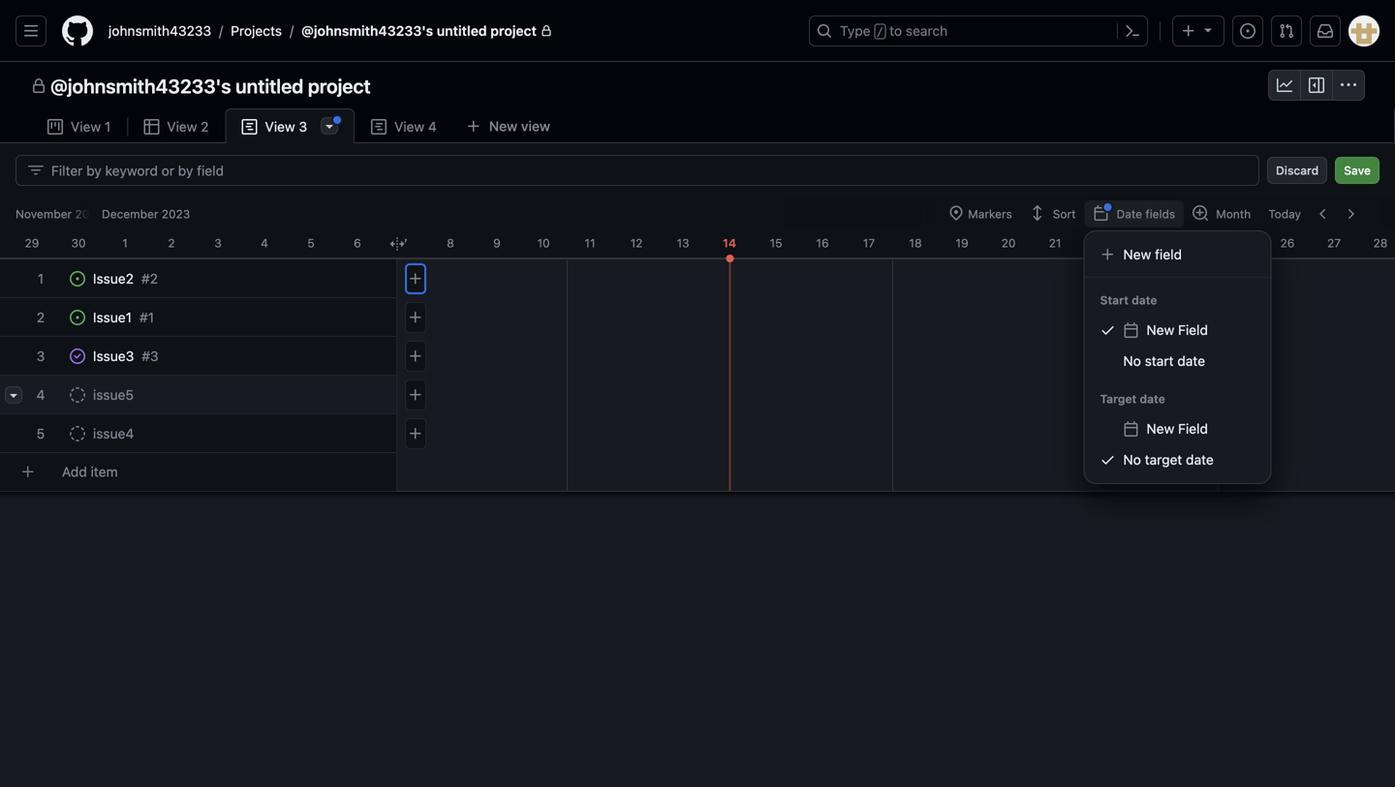 Task type: describe. For each thing, give the bounding box(es) containing it.
4 inside 4 column header
[[261, 236, 268, 250]]

no for no target date
[[1123, 452, 1141, 468]]

10
[[537, 236, 550, 250]]

issue2
[[93, 271, 134, 287]]

10 column header
[[520, 229, 567, 252]]

sc 9kayk9 0 image inside view 1 link
[[47, 119, 63, 135]]

target
[[1145, 452, 1182, 468]]

list containing johnsmith43233 / projects /
[[101, 16, 797, 47]]

Filter by keyword or by field field
[[51, 156, 1243, 185]]

date fields
[[1117, 207, 1176, 221]]

5 column header
[[288, 229, 334, 252]]

1 column header from the left
[[1171, 229, 1218, 252]]

# for 1
[[140, 310, 148, 326]]

new field radio item for start date
[[1092, 315, 1263, 346]]

create new item or add existing item image
[[20, 465, 36, 480]]

calendar image inside 'start date' group
[[1123, 323, 1139, 338]]

27
[[1327, 236, 1341, 250]]

18 column header
[[892, 229, 939, 252]]

start
[[1145, 353, 1174, 369]]

3 left closed as completed issue image
[[37, 348, 45, 364]]

type / to search
[[840, 23, 948, 39]]

row actions image
[[6, 388, 21, 403]]

13 column header
[[660, 229, 706, 252]]

plus image inside new field menu item
[[1100, 247, 1116, 263]]

9 column header
[[474, 229, 520, 252]]

1 inside column header
[[122, 236, 128, 250]]

save
[[1344, 164, 1371, 177]]

sc 9kayk9 0 image inside view 2 link
[[144, 119, 159, 135]]

issue4 cell
[[58, 415, 405, 453]]

0 vertical spatial untitled
[[437, 23, 487, 39]]

@johnsmith43233's untitled project inside "project" 'navigation'
[[50, 75, 371, 97]]

johnsmith43233
[[109, 23, 211, 39]]

4 inside view 4 'link'
[[428, 119, 437, 135]]

scroll to previous date range image
[[1316, 206, 1331, 222]]

new inside target date group
[[1147, 421, 1175, 437]]

23 column header
[[1125, 229, 1171, 252]]

start
[[1100, 294, 1129, 307]]

draft issue image
[[70, 388, 85, 403]]

@johnsmith43233's inside "project" 'navigation'
[[50, 75, 231, 97]]

start date group
[[1085, 315, 1271, 377]]

start date
[[1100, 294, 1157, 307]]

sort button
[[1021, 201, 1085, 228]]

5 inside column header
[[307, 236, 315, 250]]

month button
[[1184, 201, 1260, 228]]

29
[[25, 236, 39, 250]]

6
[[354, 236, 361, 250]]

discard
[[1276, 164, 1319, 177]]

open issue image
[[70, 310, 85, 326]]

23
[[1141, 236, 1155, 250]]

17 column header
[[846, 229, 892, 252]]

issue3 link
[[93, 346, 134, 367]]

0 horizontal spatial 4
[[36, 387, 45, 403]]

19 column header
[[939, 229, 985, 252]]

new field inside 'start date' group
[[1147, 322, 1208, 338]]

new field inside target date group
[[1147, 421, 1208, 437]]

view 1 link
[[31, 109, 127, 144]]

1 add to today at thu, dec 14 image from the top
[[408, 349, 423, 364]]

sc 9kayk9 0 image for sort
[[1030, 205, 1045, 221]]

2 add to today at thu, dec 14 image from the top
[[408, 310, 423, 326]]

21 column header
[[1032, 229, 1078, 252]]

3 inside column header
[[214, 236, 222, 250]]

search
[[906, 23, 948, 39]]

date
[[1117, 207, 1142, 221]]

26
[[1281, 236, 1295, 250]]

save button
[[1335, 157, 1380, 184]]

# for 3
[[142, 348, 150, 364]]

2 inside column header
[[168, 236, 175, 250]]

16
[[816, 236, 829, 250]]

15
[[770, 236, 782, 250]]

2 add to today at thu, dec 14 image from the top
[[408, 426, 423, 442]]

issue1
[[93, 310, 132, 326]]

14 column header
[[706, 229, 753, 252]]

6 column header
[[334, 229, 381, 252]]

2 column header
[[148, 229, 195, 252]]

target date group
[[1085, 414, 1271, 476]]

drag to resize the table column image
[[390, 236, 405, 252]]

view filters region
[[16, 155, 1380, 186]]

new inside 'popup button'
[[489, 118, 518, 134]]

no sort applied element
[[1030, 204, 1076, 224]]

16 column header
[[799, 229, 846, 252]]

issue3 # 3
[[93, 348, 159, 364]]

12
[[630, 236, 643, 250]]

2 left the view 3
[[201, 119, 209, 135]]

date fields button
[[1085, 201, 1184, 228]]

22
[[1095, 236, 1109, 250]]

29 column header
[[9, 229, 55, 252]]

check image for new field radio item within 'start date' group
[[1100, 323, 1116, 338]]

17
[[863, 236, 875, 250]]

view 4 link
[[355, 109, 453, 144]]

new field radio item for target date
[[1092, 414, 1263, 445]]

type
[[840, 23, 871, 39]]

add item
[[62, 464, 118, 480]]

9
[[493, 236, 501, 250]]

new view
[[489, 118, 550, 134]]

month
[[1216, 207, 1251, 221]]

sc 9kayk9 0 image inside the view filters region
[[28, 163, 44, 178]]

2 2023 from the left
[[162, 207, 190, 221]]

command palette image
[[1125, 23, 1140, 39]]

8
[[447, 236, 454, 250]]

sc 9kayk9 0 image up save button
[[1341, 78, 1357, 93]]

sc 9kayk9 0 image down git pull request image
[[1277, 78, 1293, 93]]

cell containing issue1
[[58, 298, 405, 337]]

new inside menu item
[[1123, 247, 1151, 263]]

7
[[401, 236, 407, 250]]

0 horizontal spatial unsaved changes image
[[333, 116, 341, 124]]

21
[[1049, 236, 1061, 250]]

projects link
[[223, 16, 290, 47]]

cell down 14
[[726, 255, 734, 263]]

menu bar containing markers
[[940, 201, 1380, 228]]

view 2
[[167, 119, 209, 135]]

menu containing new field
[[1085, 232, 1271, 483]]

new field
[[1123, 247, 1182, 263]]

view options for view 3 image
[[322, 118, 337, 134]]

item
[[91, 464, 118, 480]]

view
[[521, 118, 550, 134]]

draft issue image
[[70, 426, 85, 442]]

calendar image for new field
[[1123, 421, 1139, 437]]

target
[[1100, 392, 1137, 406]]

3 column header
[[195, 229, 241, 252]]

sc 9kayk9 0 image up view 1 link
[[31, 78, 47, 94]]



Task type: locate. For each thing, give the bounding box(es) containing it.
region
[[1085, 232, 1271, 483]]

2 vertical spatial add to today at thu, dec 14 image
[[408, 388, 423, 403]]

0 vertical spatial sc 9kayk9 0 image
[[242, 119, 257, 135]]

new
[[489, 118, 518, 134], [1123, 247, 1151, 263], [1147, 322, 1175, 338], [1147, 421, 1175, 437]]

sc 9kayk9 0 image left the view 3
[[242, 119, 257, 135]]

sc 9kayk9 0 image left sort
[[1030, 205, 1045, 221]]

2 new field radio item from the top
[[1092, 414, 1263, 445]]

2
[[201, 119, 209, 135], [168, 236, 175, 250], [150, 271, 158, 287], [37, 310, 45, 326]]

field inside 'start date' group
[[1178, 322, 1208, 338]]

new view button
[[453, 111, 563, 142]]

2 right "1" column header
[[168, 236, 175, 250]]

22 column header
[[1078, 229, 1125, 252]]

issue5 cell
[[58, 376, 405, 415]]

1 vertical spatial calendar image
[[1123, 323, 1139, 338]]

region containing new field
[[1085, 232, 1271, 483]]

grid containing 1
[[0, 198, 1395, 788]]

1 vertical spatial new field radio item
[[1092, 414, 1263, 445]]

calendar image
[[1093, 205, 1109, 221], [1123, 323, 1139, 338], [1123, 421, 1139, 437]]

11
[[585, 236, 595, 250]]

0 horizontal spatial plus image
[[1100, 247, 1116, 263]]

cell up issue5 cell
[[58, 298, 405, 337]]

0 vertical spatial add to today at thu, dec 14 image
[[408, 271, 423, 287]]

new left "view"
[[489, 118, 518, 134]]

view 3
[[265, 119, 307, 135]]

1 vertical spatial check image
[[1100, 452, 1116, 468]]

add
[[62, 464, 87, 480]]

git pull request image
[[1279, 23, 1295, 39]]

0 vertical spatial new field
[[1147, 322, 1208, 338]]

4 column header
[[241, 229, 288, 252]]

2 horizontal spatial /
[[877, 25, 884, 39]]

tab panel containing 1
[[0, 143, 1395, 788]]

18
[[909, 236, 922, 250]]

no
[[1123, 353, 1141, 369], [1123, 452, 1141, 468]]

new field radio item inside 'start date' group
[[1092, 315, 1263, 346]]

view inside view 2 link
[[167, 119, 197, 135]]

project navigation
[[0, 62, 1395, 109]]

0 horizontal spatial sc 9kayk9 0 image
[[28, 163, 44, 178]]

no target date
[[1123, 452, 1214, 468]]

1 new field from the top
[[1147, 322, 1208, 338]]

new field radio item up no target date
[[1092, 414, 1263, 445]]

2 new field from the top
[[1147, 421, 1208, 437]]

view for view 3
[[265, 119, 295, 135]]

12 column header
[[613, 229, 660, 252]]

2023 up 2 column header
[[162, 207, 190, 221]]

date inside radio item
[[1186, 452, 1214, 468]]

target date
[[1100, 392, 1165, 406]]

project
[[491, 23, 537, 39], [308, 75, 371, 97]]

view 3 link
[[225, 109, 355, 144]]

scroll to next date range image
[[1343, 206, 1358, 222]]

johnsmith43233 link
[[101, 16, 219, 47]]

3 view from the left
[[265, 119, 295, 135]]

new field radio item
[[1092, 315, 1263, 346], [1092, 414, 1263, 445]]

2 field from the top
[[1178, 421, 1208, 437]]

1 vertical spatial field
[[1178, 421, 1208, 437]]

sc 9kayk9 0 image down notifications image
[[1309, 78, 1325, 93]]

1 horizontal spatial unsaved changes image
[[1104, 203, 1112, 211]]

field up 'no start date'
[[1178, 322, 1208, 338]]

markers
[[968, 207, 1012, 221]]

3 inside cell
[[150, 348, 159, 364]]

4 view from the left
[[394, 119, 425, 135]]

discard button
[[1267, 157, 1328, 184]]

1 new field radio item from the top
[[1092, 315, 1263, 346]]

new up target
[[1147, 421, 1175, 437]]

2 left open issue icon
[[37, 310, 45, 326]]

0 horizontal spatial project
[[308, 75, 371, 97]]

4
[[428, 119, 437, 135], [261, 236, 268, 250], [36, 387, 45, 403]]

28
[[1374, 236, 1388, 250]]

sc 9kayk9 0 image inside view 4 'link'
[[371, 119, 387, 135]]

2 vertical spatial sc 9kayk9 0 image
[[1030, 205, 1045, 221]]

0 vertical spatial new field radio item
[[1092, 315, 1263, 346]]

1 check image from the top
[[1100, 323, 1116, 338]]

3 right 2 column header
[[214, 236, 222, 250]]

projects
[[231, 23, 282, 39]]

untitled inside "project" 'navigation'
[[236, 75, 304, 97]]

no inside no target date radio item
[[1123, 452, 1141, 468]]

issue1 link
[[93, 308, 132, 328]]

view 2 link
[[127, 109, 225, 144]]

0 horizontal spatial @johnsmith43233's
[[50, 75, 231, 97]]

new left field
[[1123, 247, 1151, 263]]

homepage image
[[62, 16, 93, 47]]

0 vertical spatial 5
[[307, 236, 315, 250]]

1 horizontal spatial @johnsmith43233's
[[301, 23, 433, 39]]

plus image left triangle down icon
[[1181, 23, 1197, 39]]

view right view options for view 3 icon
[[394, 119, 425, 135]]

2023
[[75, 207, 104, 221], [162, 207, 190, 221]]

date
[[1132, 294, 1157, 307], [1178, 353, 1205, 369], [1140, 392, 1165, 406], [1186, 452, 1214, 468]]

untitled left lock icon
[[437, 23, 487, 39]]

november 2023 column header
[[4, 198, 1395, 229]]

today button
[[1260, 201, 1310, 228]]

view up november 2023 december 2023
[[71, 119, 101, 135]]

@johnsmith43233's untitled project inside @johnsmith43233's untitled project link
[[301, 23, 537, 39]]

@johnsmith43233's untitled project up view 2
[[50, 75, 371, 97]]

0 vertical spatial @johnsmith43233's untitled project
[[301, 23, 537, 39]]

tab panel
[[0, 143, 1395, 788]]

@johnsmith43233's untitled project link
[[294, 16, 560, 47]]

/ right the projects
[[290, 23, 294, 39]]

today
[[1269, 207, 1301, 221]]

1 vertical spatial 5
[[37, 426, 45, 442]]

5
[[307, 236, 315, 250], [37, 426, 45, 442]]

calendar image up 22 column header
[[1093, 205, 1109, 221]]

1 vertical spatial sc 9kayk9 0 image
[[28, 163, 44, 178]]

check image left target
[[1100, 452, 1116, 468]]

plus image
[[1181, 23, 1197, 39], [1100, 247, 1116, 263]]

calendar image for date fields
[[1093, 205, 1109, 221]]

untitled up the view 3
[[236, 75, 304, 97]]

1 down 29
[[38, 271, 44, 287]]

1 vertical spatial @johnsmith43233's
[[50, 75, 231, 97]]

0 vertical spatial project
[[491, 23, 537, 39]]

0 horizontal spatial /
[[219, 23, 223, 39]]

sc 9kayk9 0 image left view 4
[[371, 119, 387, 135]]

view inside view 3 link
[[265, 119, 295, 135]]

notifications image
[[1318, 23, 1333, 39]]

unsaved changes image
[[333, 116, 341, 124], [1104, 203, 1112, 211]]

menu
[[1085, 232, 1271, 483]]

view for view 4
[[394, 119, 425, 135]]

cell down the 3 column header at top
[[58, 260, 405, 298]]

0 horizontal spatial 5
[[37, 426, 45, 442]]

new field
[[1147, 322, 1208, 338], [1147, 421, 1208, 437]]

unsaved changes image right the view 3
[[333, 116, 341, 124]]

@johnsmith43233's untitled project
[[301, 23, 537, 39], [50, 75, 371, 97]]

4 right the 3 column header at top
[[261, 236, 268, 250]]

2 vertical spatial calendar image
[[1123, 421, 1139, 437]]

1 horizontal spatial plus image
[[1181, 23, 1197, 39]]

new field menu item
[[1092, 239, 1263, 270]]

column header down month
[[1218, 229, 1264, 252]]

14
[[723, 236, 736, 250]]

triangle down image
[[1201, 22, 1216, 37]]

november
[[16, 207, 72, 221]]

cell containing issue2
[[58, 260, 405, 298]]

/ left the projects
[[219, 23, 223, 39]]

3 right issue3
[[150, 348, 159, 364]]

check image
[[1100, 323, 1116, 338], [1100, 452, 1116, 468]]

project up view options for view 3 icon
[[308, 75, 371, 97]]

27 column header
[[1311, 229, 1357, 252]]

to
[[890, 23, 902, 39]]

calendar image inside target date group
[[1123, 421, 1139, 437]]

30
[[71, 236, 86, 250]]

column header down month dropdown button
[[1171, 229, 1218, 252]]

issue4
[[93, 426, 134, 442]]

issue5
[[93, 387, 134, 403]]

no start date
[[1123, 353, 1205, 369]]

field up no target date radio item
[[1178, 421, 1208, 437]]

johnsmith43233 / projects /
[[109, 23, 294, 39]]

date fields menu item
[[1085, 201, 1184, 228]]

no left target
[[1123, 452, 1141, 468]]

4 right row actions image
[[36, 387, 45, 403]]

2 check image from the top
[[1100, 452, 1116, 468]]

plus image left 23
[[1100, 247, 1116, 263]]

0 vertical spatial add to today at thu, dec 14 image
[[408, 349, 423, 364]]

view right view 1
[[167, 119, 197, 135]]

1 vertical spatial project
[[308, 75, 371, 97]]

sc 9kayk9 0 image inside view 3 link
[[242, 119, 257, 135]]

2 vertical spatial #
[[142, 348, 150, 364]]

0 vertical spatial 4
[[428, 119, 437, 135]]

sort
[[1053, 207, 1076, 221]]

0 horizontal spatial 2023
[[75, 207, 104, 221]]

0 vertical spatial calendar image
[[1093, 205, 1109, 221]]

new field up no target date radio item
[[1147, 421, 1208, 437]]

sc 9kayk9 0 image inside no sort applied element
[[1030, 205, 1045, 221]]

8 column header
[[427, 229, 474, 252]]

check image inside new field radio item
[[1100, 323, 1116, 338]]

11 column header
[[567, 229, 613, 252]]

1 horizontal spatial 4
[[261, 236, 268, 250]]

/ for johnsmith43233
[[219, 23, 223, 39]]

1 vertical spatial no
[[1123, 452, 1141, 468]]

3
[[299, 119, 307, 135], [214, 236, 222, 250], [37, 348, 45, 364], [150, 348, 159, 364]]

closed as completed issue image
[[70, 349, 85, 364]]

view 1
[[71, 119, 111, 135]]

no target date radio item
[[1092, 445, 1263, 476]]

fields
[[1146, 207, 1176, 221]]

markers button
[[940, 201, 1021, 228]]

Start typing to create a draft, or type hashtag to select a repository text field
[[43, 454, 397, 490]]

1 no from the top
[[1123, 353, 1141, 369]]

december 2023 column header
[[90, 198, 1395, 229]]

1 horizontal spatial 5
[[307, 236, 315, 250]]

15 column header
[[753, 229, 799, 252]]

2023 up 30 column header
[[75, 207, 104, 221]]

0 vertical spatial check image
[[1100, 323, 1116, 338]]

untitled
[[437, 23, 487, 39], [236, 75, 304, 97]]

sc 9kayk9 0 image for view 3
[[242, 119, 257, 135]]

/ inside type / to search
[[877, 25, 884, 39]]

view inside view 1 link
[[71, 119, 101, 135]]

1 horizontal spatial sc 9kayk9 0 image
[[242, 119, 257, 135]]

add to today at thu, dec 14 image
[[408, 271, 423, 287], [408, 310, 423, 326], [408, 388, 423, 403]]

issue1 # 1
[[93, 310, 154, 326]]

tab list containing new view
[[31, 109, 594, 144]]

1 2023 from the left
[[75, 207, 104, 221]]

3 left view options for view 3 icon
[[299, 119, 307, 135]]

view for view 1
[[71, 119, 101, 135]]

@johnsmith43233's
[[301, 23, 433, 39], [50, 75, 231, 97]]

# right issue1
[[140, 310, 148, 326]]

1 column header
[[102, 229, 148, 252]]

26 column header
[[1264, 229, 1311, 252]]

19
[[956, 236, 969, 250]]

4 left new view 'popup button'
[[428, 119, 437, 135]]

1 vertical spatial @johnsmith43233's untitled project
[[50, 75, 371, 97]]

1 horizontal spatial /
[[290, 23, 294, 39]]

28 column header
[[1357, 229, 1395, 252]]

1 horizontal spatial project
[[491, 23, 537, 39]]

2 no from the top
[[1123, 452, 1141, 468]]

1 vertical spatial 4
[[261, 236, 268, 250]]

0 vertical spatial unsaved changes image
[[333, 116, 341, 124]]

1 vertical spatial untitled
[[236, 75, 304, 97]]

0 vertical spatial @johnsmith43233's
[[301, 23, 433, 39]]

cell containing issue3
[[58, 337, 405, 376]]

issue2 link
[[93, 269, 134, 289]]

1 vertical spatial unsaved changes image
[[1104, 203, 1112, 211]]

check image inside no target date radio item
[[1100, 452, 1116, 468]]

view left view options for view 3 icon
[[265, 119, 295, 135]]

issue3
[[93, 348, 134, 364]]

view 4
[[394, 119, 437, 135]]

1 horizontal spatial 2023
[[162, 207, 190, 221]]

no left start
[[1123, 353, 1141, 369]]

1 vertical spatial add to today at thu, dec 14 image
[[408, 310, 423, 326]]

2 horizontal spatial 4
[[428, 119, 437, 135]]

sc 9kayk9 0 image
[[242, 119, 257, 135], [28, 163, 44, 178], [1030, 205, 1045, 221]]

3 add to today at thu, dec 14 image from the top
[[408, 388, 423, 403]]

/
[[219, 23, 223, 39], [290, 23, 294, 39], [877, 25, 884, 39]]

sc 9kayk9 0 image
[[1277, 78, 1293, 93], [1309, 78, 1325, 93], [1341, 78, 1357, 93], [31, 78, 47, 94], [47, 119, 63, 135], [144, 119, 159, 135], [371, 119, 387, 135]]

calendar image down target date
[[1123, 421, 1139, 437]]

1 horizontal spatial untitled
[[437, 23, 487, 39]]

0 vertical spatial #
[[141, 271, 150, 287]]

november 2023 december 2023
[[16, 207, 190, 221]]

check image for no target date radio item
[[1100, 452, 1116, 468]]

# for 2
[[141, 271, 150, 287]]

new up start
[[1147, 322, 1175, 338]]

# right issue3
[[142, 348, 150, 364]]

unsaved changes image inside 'date fields' popup button
[[1104, 203, 1112, 211]]

column header
[[1171, 229, 1218, 252], [1218, 229, 1264, 252]]

1 add to today at thu, dec 14 image from the top
[[408, 271, 423, 287]]

2 column header from the left
[[1218, 229, 1264, 252]]

list
[[101, 16, 797, 47]]

sc 9kayk9 0 image left view 1
[[47, 119, 63, 135]]

add to today at thu, dec 14 image
[[408, 349, 423, 364], [408, 426, 423, 442]]

1 field from the top
[[1178, 322, 1208, 338]]

1 right issue1
[[148, 310, 154, 326]]

1 down december
[[122, 236, 128, 250]]

open issue image
[[70, 271, 85, 287]]

1 vertical spatial #
[[140, 310, 148, 326]]

new inside 'start date' group
[[1147, 322, 1175, 338]]

5 left the 6
[[307, 236, 315, 250]]

0 horizontal spatial untitled
[[236, 75, 304, 97]]

project left lock icon
[[491, 23, 537, 39]]

0 vertical spatial no
[[1123, 353, 1141, 369]]

7 column header
[[381, 229, 427, 252]]

sc 9kayk9 0 image left view 2
[[144, 119, 159, 135]]

1 vertical spatial plus image
[[1100, 247, 1116, 263]]

tab list
[[31, 109, 594, 144]]

issue2 # 2
[[93, 271, 158, 287]]

field
[[1155, 247, 1182, 263]]

2 vertical spatial 4
[[36, 387, 45, 403]]

unsaved changes image left date at the top right of the page
[[1104, 203, 1112, 211]]

0 vertical spatial plus image
[[1181, 23, 1197, 39]]

calendar image down start date on the right
[[1123, 323, 1139, 338]]

field inside target date group
[[1178, 421, 1208, 437]]

cell up issue4 cell
[[58, 337, 405, 376]]

1 view from the left
[[71, 119, 101, 135]]

new field up 'no start date'
[[1147, 322, 1208, 338]]

2 view from the left
[[167, 119, 197, 135]]

/ left to
[[877, 25, 884, 39]]

# right issue2
[[141, 271, 150, 287]]

menu bar
[[940, 201, 1380, 228]]

30 column header
[[55, 229, 102, 252]]

#
[[141, 271, 150, 287], [140, 310, 148, 326], [142, 348, 150, 364]]

5 left draft issue icon
[[37, 426, 45, 442]]

grid
[[0, 198, 1395, 788]]

1
[[105, 119, 111, 135], [122, 236, 128, 250], [38, 271, 44, 287], [148, 310, 154, 326]]

@johnsmith43233's untitled project up view 4
[[301, 23, 537, 39]]

check image down start
[[1100, 323, 1116, 338]]

20
[[1001, 236, 1016, 250]]

lock image
[[541, 25, 552, 37]]

13
[[677, 236, 689, 250]]

project inside "project" 'navigation'
[[308, 75, 371, 97]]

/ for type
[[877, 25, 884, 39]]

1 vertical spatial add to today at thu, dec 14 image
[[408, 426, 423, 442]]

2 horizontal spatial sc 9kayk9 0 image
[[1030, 205, 1045, 221]]

new field radio item up 'no start date'
[[1092, 315, 1263, 346]]

cell
[[726, 255, 734, 263], [58, 260, 405, 298], [58, 298, 405, 337], [58, 337, 405, 376]]

field
[[1178, 322, 1208, 338], [1178, 421, 1208, 437]]

view inside view 4 'link'
[[394, 119, 425, 135]]

issue opened image
[[1240, 23, 1256, 39]]

view for view 2
[[167, 119, 197, 135]]

december
[[102, 207, 158, 221]]

2 right issue2
[[150, 271, 158, 287]]

no inside 'start date' group
[[1123, 353, 1141, 369]]

0 vertical spatial field
[[1178, 322, 1208, 338]]

1 vertical spatial new field
[[1147, 421, 1208, 437]]

1 left view 2 link
[[105, 119, 111, 135]]

view
[[71, 119, 101, 135], [167, 119, 197, 135], [265, 119, 295, 135], [394, 119, 425, 135]]

20 column header
[[985, 229, 1032, 252]]

project inside @johnsmith43233's untitled project link
[[491, 23, 537, 39]]

no for no start date
[[1123, 353, 1141, 369]]

3 inside tab list
[[299, 119, 307, 135]]

sc 9kayk9 0 image up november at left top
[[28, 163, 44, 178]]



Task type: vqa. For each thing, say whether or not it's contained in the screenshot.
9 column header
yes



